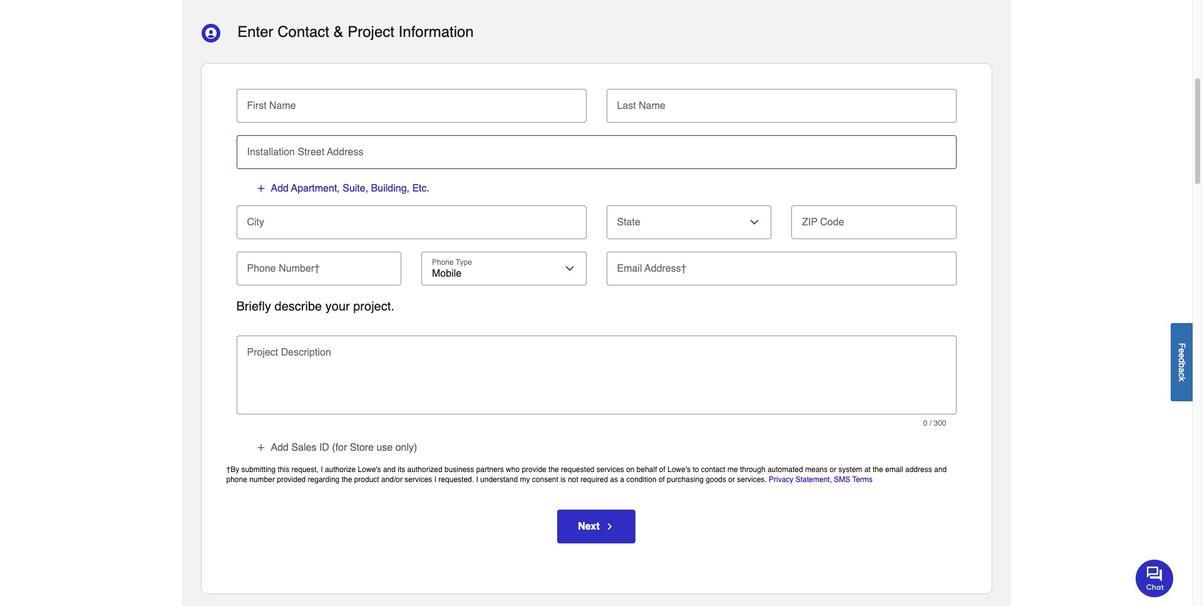 Task type: describe. For each thing, give the bounding box(es) containing it.
add for add sales id (for store use only)
[[271, 442, 289, 454]]

1 vertical spatial services
[[405, 475, 432, 484]]

1 horizontal spatial project
[[348, 23, 394, 41]]

terms
[[852, 475, 873, 484]]

plus image
[[256, 443, 266, 453]]

Installation Street Address text field
[[241, 135, 951, 163]]

name for last name
[[639, 100, 666, 111]]

describe
[[275, 299, 322, 314]]

id
[[319, 442, 329, 454]]

1 horizontal spatial services
[[597, 465, 624, 474]]

Project Description text field
[[241, 353, 951, 408]]

requested.
[[439, 475, 474, 484]]

etc.
[[412, 183, 430, 194]]

2 lowe's from the left
[[668, 465, 691, 474]]

address
[[905, 465, 932, 474]]

suite,
[[343, 183, 368, 194]]

d
[[1177, 358, 1187, 363]]

project description
[[247, 347, 331, 358]]

business
[[445, 465, 474, 474]]

by
[[231, 465, 239, 474]]

City text field
[[241, 205, 581, 233]]

1 horizontal spatial the
[[549, 465, 559, 474]]

your
[[325, 299, 350, 314]]

a inside † by submitting this request, i authorize                         lowe's and its authorized business partners who                         provide the requested services on behalf of lowe's                         to contact me through automated means or system at the                         email address and phone number provided regarding the                         product and/or services i requested. i understand my                         consent is not required as a condition of purchasing                         goods or services.
[[620, 475, 624, 484]]

on
[[626, 465, 635, 474]]

add apartment, suite, building, etc.
[[271, 183, 430, 194]]

†
[[226, 465, 231, 474]]

0 horizontal spatial the
[[342, 475, 352, 484]]

plus image
[[256, 183, 266, 193]]

email
[[617, 263, 642, 274]]

authorize
[[325, 465, 356, 474]]

0
[[923, 419, 928, 428]]

system
[[839, 465, 862, 474]]

installation
[[247, 147, 295, 158]]

required
[[581, 475, 608, 484]]

sms
[[834, 475, 850, 484]]

zip code
[[802, 217, 844, 228]]

only)
[[396, 442, 417, 454]]

zip
[[802, 217, 818, 228]]

enter contact & project information
[[237, 23, 474, 41]]

partners
[[476, 465, 504, 474]]

2 horizontal spatial i
[[476, 475, 478, 484]]

description
[[281, 347, 331, 358]]

0 vertical spatial of
[[659, 465, 666, 474]]

c
[[1177, 372, 1187, 377]]

add apartment, suite, building, etc. button
[[255, 182, 430, 195]]

enter
[[237, 23, 273, 41]]

regarding
[[308, 475, 340, 484]]

and/or
[[381, 475, 403, 484]]

building,
[[371, 183, 409, 194]]

number
[[249, 475, 275, 484]]

1 e from the top
[[1177, 348, 1187, 353]]

,
[[830, 475, 832, 484]]

goods
[[706, 475, 726, 484]]

chat invite button image
[[1136, 559, 1174, 597]]

last
[[617, 100, 636, 111]]

provided
[[277, 475, 306, 484]]

requested
[[561, 465, 595, 474]]

is
[[561, 475, 566, 484]]

services.
[[737, 475, 767, 484]]

first name
[[247, 100, 296, 111]]

its
[[398, 465, 405, 474]]

a inside button
[[1177, 368, 1187, 372]]

email address†
[[617, 263, 687, 274]]

my
[[520, 475, 530, 484]]

automated
[[768, 465, 803, 474]]

(for
[[332, 442, 347, 454]]

add for add apartment, suite, building, etc.
[[271, 183, 289, 194]]

number†
[[279, 263, 320, 274]]

next
[[578, 521, 600, 532]]

sms terms link
[[834, 475, 873, 484]]

1 vertical spatial project
[[247, 347, 278, 358]]



Task type: vqa. For each thing, say whether or not it's contained in the screenshot.
Last Name TEXT FIELD at the top of page
yes



Task type: locate. For each thing, give the bounding box(es) containing it.
0 horizontal spatial lowe's
[[358, 465, 381, 474]]

i down 'partners' at the left
[[476, 475, 478, 484]]

privacy statement link
[[769, 475, 830, 484]]

Email Address† text field
[[611, 252, 951, 279]]

as
[[610, 475, 618, 484]]

add sales id (for store use only)
[[271, 442, 417, 454]]

installation street address
[[247, 147, 363, 158]]

add right plus icon
[[271, 183, 289, 194]]

last name
[[617, 100, 666, 111]]

1 horizontal spatial lowe's
[[668, 465, 691, 474]]

and
[[383, 465, 396, 474], [934, 465, 947, 474]]

address
[[327, 147, 363, 158]]

2 name from the left
[[639, 100, 666, 111]]

phone number†
[[247, 263, 320, 274]]

0 horizontal spatial i
[[321, 465, 323, 474]]

briefly describe your project.
[[236, 299, 394, 314]]

first
[[247, 100, 266, 111]]

project.
[[353, 299, 394, 314]]

chevron right image
[[605, 522, 615, 532]]

city
[[247, 217, 264, 228]]

or down "me"
[[728, 475, 735, 484]]

email
[[885, 465, 903, 474]]

consent
[[532, 475, 558, 484]]

the right at in the bottom of the page
[[873, 465, 883, 474]]

&
[[333, 23, 344, 41]]

0 horizontal spatial project
[[247, 347, 278, 358]]

f e e d b a c k
[[1177, 343, 1187, 381]]

the down authorize on the bottom of page
[[342, 475, 352, 484]]

store
[[350, 442, 374, 454]]

0 horizontal spatial services
[[405, 475, 432, 484]]

and up and/or
[[383, 465, 396, 474]]

add sales id (for store use only) button
[[255, 441, 418, 455]]

i down authorized
[[434, 475, 436, 484]]

briefly
[[236, 299, 271, 314]]

ZIP Code text field
[[796, 205, 951, 233]]

i
[[321, 465, 323, 474], [434, 475, 436, 484], [476, 475, 478, 484]]

300
[[934, 419, 946, 428]]

code
[[820, 217, 844, 228]]

0 horizontal spatial name
[[269, 100, 296, 111]]

2 horizontal spatial the
[[873, 465, 883, 474]]

1 vertical spatial add
[[271, 442, 289, 454]]

0 vertical spatial add
[[271, 183, 289, 194]]

name for first name
[[269, 100, 296, 111]]

address†
[[645, 263, 687, 274]]

contact
[[701, 465, 725, 474]]

1 horizontal spatial name
[[639, 100, 666, 111]]

add inside "button"
[[271, 442, 289, 454]]

use
[[377, 442, 393, 454]]

Last Name text field
[[611, 89, 951, 116]]

Phone Number† text field
[[241, 252, 396, 279]]

1 horizontal spatial and
[[934, 465, 947, 474]]

a up the k
[[1177, 368, 1187, 372]]

phone
[[247, 263, 276, 274]]

request,
[[292, 465, 319, 474]]

1 horizontal spatial a
[[1177, 368, 1187, 372]]

of
[[659, 465, 666, 474], [659, 475, 665, 484]]

of right condition
[[659, 475, 665, 484]]

understand
[[480, 475, 518, 484]]

1 vertical spatial of
[[659, 475, 665, 484]]

2 add from the top
[[271, 442, 289, 454]]

authorized
[[407, 465, 442, 474]]

this
[[278, 465, 289, 474]]

0 horizontal spatial or
[[728, 475, 735, 484]]

add inside button
[[271, 183, 289, 194]]

services down authorized
[[405, 475, 432, 484]]

me
[[728, 465, 738, 474]]

add right plus image
[[271, 442, 289, 454]]

k
[[1177, 377, 1187, 381]]

name right last
[[639, 100, 666, 111]]

1 vertical spatial or
[[728, 475, 735, 484]]

services up as
[[597, 465, 624, 474]]

privacy
[[769, 475, 794, 484]]

project right &
[[348, 23, 394, 41]]

add
[[271, 183, 289, 194], [271, 442, 289, 454]]

lowe's up purchasing
[[668, 465, 691, 474]]

apartment,
[[291, 183, 340, 194]]

1 horizontal spatial i
[[434, 475, 436, 484]]

or
[[830, 465, 837, 474], [728, 475, 735, 484]]

not
[[568, 475, 578, 484]]

1 add from the top
[[271, 183, 289, 194]]

e up "b"
[[1177, 353, 1187, 358]]

2 and from the left
[[934, 465, 947, 474]]

privacy statement , sms terms
[[769, 475, 873, 484]]

0 / 300
[[923, 419, 946, 428]]

1 and from the left
[[383, 465, 396, 474]]

name right first
[[269, 100, 296, 111]]

2 e from the top
[[1177, 353, 1187, 358]]

0 horizontal spatial and
[[383, 465, 396, 474]]

1 name from the left
[[269, 100, 296, 111]]

means
[[805, 465, 828, 474]]

sales
[[291, 442, 316, 454]]

1 lowe's from the left
[[358, 465, 381, 474]]

at
[[865, 465, 871, 474]]

f
[[1177, 343, 1187, 348]]

information
[[399, 23, 474, 41]]

provide
[[522, 465, 546, 474]]

f e e d b a c k button
[[1171, 323, 1193, 401]]

statement
[[796, 475, 830, 484]]

street
[[298, 147, 324, 158]]

and right "address"
[[934, 465, 947, 474]]

1 horizontal spatial or
[[830, 465, 837, 474]]

project
[[348, 23, 394, 41], [247, 347, 278, 358]]

/
[[930, 419, 932, 428]]

0 vertical spatial or
[[830, 465, 837, 474]]

0 vertical spatial project
[[348, 23, 394, 41]]

next button
[[557, 510, 635, 544]]

b
[[1177, 363, 1187, 368]]

a right as
[[620, 475, 624, 484]]

e
[[1177, 348, 1187, 353], [1177, 353, 1187, 358]]

† by submitting this request, i authorize                         lowe's and its authorized business partners who                         provide the requested services on behalf of lowe's                         to contact me through automated means or system at the                         email address and phone number provided regarding the                         product and/or services i requested. i understand my                         consent is not required as a condition of purchasing                         goods or services.
[[226, 465, 947, 484]]

0 vertical spatial a
[[1177, 368, 1187, 372]]

through
[[740, 465, 766, 474]]

phone
[[226, 475, 247, 484]]

1 vertical spatial a
[[620, 475, 624, 484]]

0 vertical spatial services
[[597, 465, 624, 474]]

of right the behalf
[[659, 465, 666, 474]]

to
[[693, 465, 699, 474]]

e up d
[[1177, 348, 1187, 353]]

behalf
[[637, 465, 657, 474]]

or up ','
[[830, 465, 837, 474]]

contact
[[278, 23, 329, 41]]

lowe's
[[358, 465, 381, 474], [668, 465, 691, 474]]

a
[[1177, 368, 1187, 372], [620, 475, 624, 484]]

who
[[506, 465, 520, 474]]

contact and project information image
[[201, 23, 221, 43]]

the up consent
[[549, 465, 559, 474]]

First Name text field
[[241, 89, 581, 116]]

condition
[[627, 475, 657, 484]]

0 horizontal spatial a
[[620, 475, 624, 484]]

i up regarding
[[321, 465, 323, 474]]

project left description
[[247, 347, 278, 358]]

lowe's up product
[[358, 465, 381, 474]]

product
[[354, 475, 379, 484]]

submitting
[[241, 465, 276, 474]]



